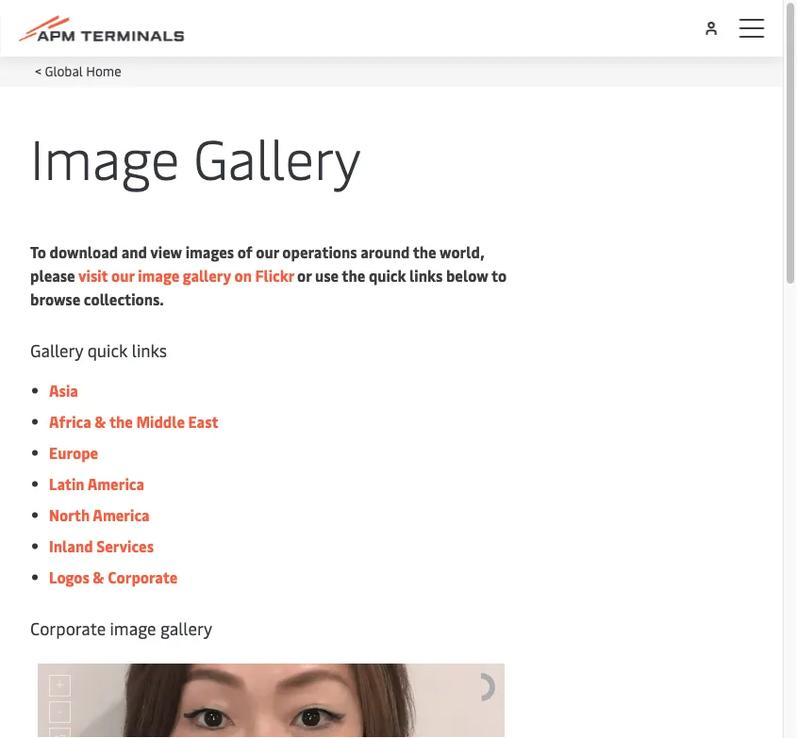 Task type: locate. For each thing, give the bounding box(es) containing it.
or
[[297, 266, 312, 286]]

& right africa
[[95, 411, 106, 432]]

& right logos
[[93, 567, 104, 587]]

and
[[121, 242, 147, 262]]

1 vertical spatial image
[[110, 617, 156, 640]]

1 vertical spatial gallery
[[160, 617, 212, 640]]

america for north america
[[93, 505, 150, 525]]

to
[[30, 242, 46, 262]]

use
[[315, 266, 339, 286]]

visit our image gallery on flickr
[[78, 266, 294, 286]]

the left middle on the left bottom
[[109, 411, 133, 432]]

of
[[238, 242, 253, 262]]

gallery down logos & corporate link
[[160, 617, 212, 640]]

logos
[[49, 567, 89, 587]]

inland services link
[[49, 536, 154, 556]]

links inside or use the quick links below to browse collections.
[[410, 266, 443, 286]]

africa & the middle east
[[49, 411, 219, 432]]

corporate
[[108, 567, 178, 587], [30, 617, 106, 640]]

image down view
[[138, 266, 180, 286]]

corporate down services
[[108, 567, 178, 587]]

0 horizontal spatial links
[[132, 339, 167, 362]]

the right 'use'
[[342, 266, 365, 286]]

the
[[413, 242, 436, 262], [342, 266, 365, 286], [109, 411, 133, 432]]

links
[[410, 266, 443, 286], [132, 339, 167, 362]]

the inside or use the quick links below to browse collections.
[[342, 266, 365, 286]]

links down collections.
[[132, 339, 167, 362]]

& for the
[[95, 411, 106, 432]]

<
[[35, 61, 42, 79]]

home
[[86, 61, 121, 79]]

1 vertical spatial america
[[93, 505, 150, 525]]

0 horizontal spatial corporate
[[30, 617, 106, 640]]

the left the world,
[[413, 242, 436, 262]]

our
[[256, 242, 279, 262], [111, 266, 134, 286]]

our right of
[[256, 242, 279, 262]]

1 horizontal spatial our
[[256, 242, 279, 262]]

1 vertical spatial the
[[342, 266, 365, 286]]

corporate image gallery
[[30, 617, 212, 640]]

image
[[30, 119, 180, 193]]

east
[[188, 411, 219, 432]]

0 vertical spatial &
[[95, 411, 106, 432]]

america for latin america
[[87, 474, 144, 494]]

browse
[[30, 289, 80, 309]]

the for east
[[109, 411, 133, 432]]

to
[[491, 266, 507, 286]]

gallery
[[183, 266, 231, 286], [160, 617, 212, 640]]

1 vertical spatial &
[[93, 567, 104, 587]]

global home link
[[45, 61, 121, 79]]

0 vertical spatial gallery
[[193, 119, 361, 193]]

0 horizontal spatial the
[[109, 411, 133, 432]]

america up services
[[93, 505, 150, 525]]

1 vertical spatial quick
[[87, 339, 128, 362]]

1 horizontal spatial gallery
[[193, 119, 361, 193]]

1 horizontal spatial the
[[342, 266, 365, 286]]

0 horizontal spatial our
[[111, 266, 134, 286]]

1 horizontal spatial quick
[[369, 266, 406, 286]]

image down logos & corporate link
[[110, 617, 156, 640]]

africa
[[49, 411, 91, 432]]

our up collections.
[[111, 266, 134, 286]]

quick inside or use the quick links below to browse collections.
[[369, 266, 406, 286]]

latin america link
[[49, 474, 144, 494]]

europe
[[49, 442, 98, 463]]

image
[[138, 266, 180, 286], [110, 617, 156, 640]]

2 horizontal spatial the
[[413, 242, 436, 262]]

gallery down "images"
[[183, 266, 231, 286]]

1 horizontal spatial corporate
[[108, 567, 178, 587]]

1 horizontal spatial links
[[410, 266, 443, 286]]

america up north america
[[87, 474, 144, 494]]

inland
[[49, 536, 93, 556]]

the for links
[[342, 266, 365, 286]]

gallery
[[193, 119, 361, 193], [30, 339, 83, 362]]

0 vertical spatial image
[[138, 266, 180, 286]]

links left below
[[410, 266, 443, 286]]

0 vertical spatial america
[[87, 474, 144, 494]]

0 vertical spatial quick
[[369, 266, 406, 286]]

quick down collections.
[[87, 339, 128, 362]]

0 vertical spatial our
[[256, 242, 279, 262]]

collections.
[[84, 289, 164, 309]]

operations
[[282, 242, 357, 262]]

africa & the middle east link
[[49, 411, 219, 432]]

north america
[[49, 505, 150, 525]]

world,
[[440, 242, 484, 262]]

0 vertical spatial links
[[410, 266, 443, 286]]

quick
[[369, 266, 406, 286], [87, 339, 128, 362]]

quick down 'around'
[[369, 266, 406, 286]]

0 vertical spatial the
[[413, 242, 436, 262]]

&
[[95, 411, 106, 432], [93, 567, 104, 587]]

asia
[[49, 380, 78, 400]]

2 vertical spatial the
[[109, 411, 133, 432]]

below
[[446, 266, 488, 286]]

0 horizontal spatial gallery
[[30, 339, 83, 362]]

corporate down logos
[[30, 617, 106, 640]]

1 vertical spatial gallery
[[30, 339, 83, 362]]

america
[[87, 474, 144, 494], [93, 505, 150, 525]]

visit our image gallery on flickr link
[[78, 266, 294, 286]]



Task type: describe. For each thing, give the bounding box(es) containing it.
1 vertical spatial our
[[111, 266, 134, 286]]

view
[[150, 242, 182, 262]]

asia link
[[49, 380, 78, 400]]

middle
[[136, 411, 185, 432]]

north america link
[[49, 505, 150, 525]]

latin america
[[49, 474, 144, 494]]

0 horizontal spatial quick
[[87, 339, 128, 362]]

to download and view images of our operations around the world, please
[[30, 242, 484, 286]]

services
[[96, 536, 154, 556]]

images
[[186, 242, 234, 262]]

please
[[30, 266, 75, 286]]

our inside to download and view images of our operations around the world, please
[[256, 242, 279, 262]]

on
[[235, 266, 252, 286]]

north
[[49, 505, 90, 525]]

flickr
[[255, 266, 294, 286]]

1 vertical spatial corporate
[[30, 617, 106, 640]]

image gallery
[[30, 119, 361, 193]]

latin
[[49, 474, 85, 494]]

gallery quick links
[[30, 339, 167, 362]]

inland services
[[49, 536, 154, 556]]

visit
[[78, 266, 108, 286]]

logos & corporate
[[49, 567, 178, 587]]

0 vertical spatial gallery
[[183, 266, 231, 286]]

< global home
[[35, 61, 121, 79]]

0 vertical spatial corporate
[[108, 567, 178, 587]]

europe link
[[49, 442, 98, 463]]

or use the quick links below to browse collections.
[[30, 266, 507, 309]]

around
[[361, 242, 410, 262]]

global
[[45, 61, 83, 79]]

logos & corporate link
[[49, 567, 178, 587]]

download
[[50, 242, 118, 262]]

& for corporate
[[93, 567, 104, 587]]

1 vertical spatial links
[[132, 339, 167, 362]]

the inside to download and view images of our operations around the world, please
[[413, 242, 436, 262]]



Task type: vqa. For each thing, say whether or not it's contained in the screenshot.
quick in the Or Use The Quick Links Below To Browse Collections.
yes



